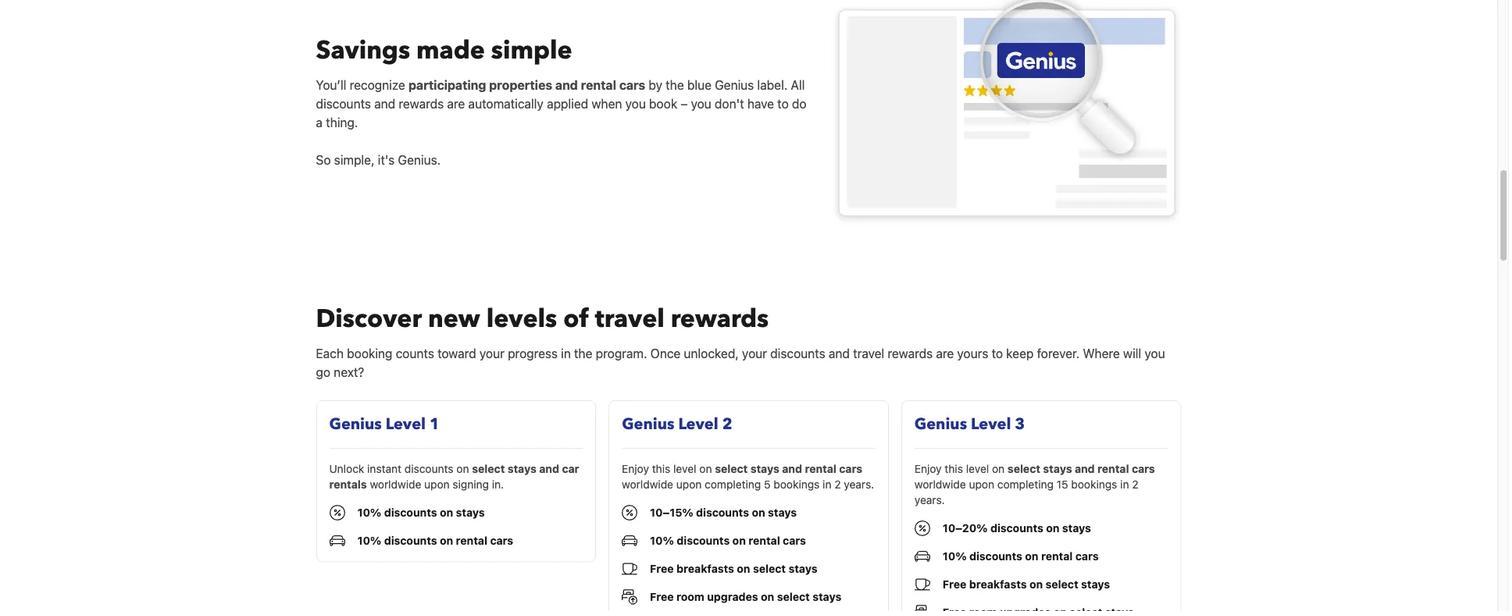 Task type: locate. For each thing, give the bounding box(es) containing it.
10% discounts on rental cars for genius level 3
[[943, 550, 1099, 564]]

1 horizontal spatial level
[[679, 414, 719, 436]]

breakfasts up room
[[677, 563, 734, 576]]

your right unlocked,
[[742, 347, 767, 361]]

go
[[316, 366, 331, 380]]

have
[[748, 97, 774, 111]]

each
[[316, 347, 344, 361]]

0 horizontal spatial enjoy
[[622, 463, 649, 476]]

1 completing from the left
[[705, 479, 761, 492]]

your right toward
[[480, 347, 505, 361]]

cars
[[620, 78, 646, 92], [840, 463, 863, 476], [1132, 463, 1156, 476], [490, 535, 514, 548], [783, 535, 806, 548], [1076, 550, 1099, 564]]

genius level 3
[[915, 414, 1026, 436]]

worldwide inside the enjoy this level on select stays and rental cars worldwide upon completing 5 bookings in 2 years.
[[622, 479, 674, 492]]

10% discounts on rental cars
[[358, 535, 514, 548], [650, 535, 806, 548], [943, 550, 1099, 564]]

completing left 15
[[998, 479, 1054, 492]]

10% down 10–15%
[[650, 535, 674, 548]]

genius down once
[[622, 414, 675, 436]]

upon
[[424, 479, 450, 492], [677, 479, 702, 492], [969, 479, 995, 492]]

0 horizontal spatial travel
[[595, 303, 665, 337]]

3
[[1015, 414, 1026, 436]]

in inside the enjoy this level on select stays and rental cars worldwide upon completing 5 bookings in 2 years.
[[823, 479, 832, 492]]

upgrades
[[707, 591, 759, 604]]

2 enjoy from the left
[[915, 463, 942, 476]]

1 vertical spatial travel
[[853, 347, 885, 361]]

this inside the enjoy this level on select stays and rental cars worldwide upon completing 5 bookings in 2 years.
[[652, 463, 671, 476]]

you right –
[[691, 97, 712, 111]]

10% for genius level 1
[[358, 535, 382, 548]]

are left yours in the right of the page
[[936, 347, 954, 361]]

10% discounts on rental cars down "10–20% discounts on stays"
[[943, 550, 1099, 564]]

travel
[[595, 303, 665, 337], [853, 347, 885, 361]]

1 horizontal spatial the
[[666, 78, 684, 92]]

2 level from the left
[[679, 414, 719, 436]]

worldwide for genius level 3
[[915, 479, 966, 492]]

this inside enjoy this level on select stays and rental cars worldwide upon completing 15 bookings in 2 years.
[[945, 463, 963, 476]]

savings made simple image
[[832, 0, 1182, 225]]

the inside by the blue genius label. all discounts and rewards are automatically applied when you book – you don't have to do a thing.
[[666, 78, 684, 92]]

upon up '10–20%'
[[969, 479, 995, 492]]

10% discounts on rental cars down 10% discounts on stays
[[358, 535, 514, 548]]

free down 10–15%
[[650, 563, 674, 576]]

years. for genius level 3
[[915, 494, 945, 507]]

the inside the each booking counts toward your progress in the program. once unlocked, your discounts and travel rewards are yours to keep forever. where will you go next?
[[574, 347, 593, 361]]

the down of
[[574, 347, 593, 361]]

1 horizontal spatial your
[[742, 347, 767, 361]]

2 upon from the left
[[677, 479, 702, 492]]

1 vertical spatial to
[[992, 347, 1003, 361]]

level down unlocked,
[[679, 414, 719, 436]]

1 horizontal spatial enjoy
[[915, 463, 942, 476]]

you'll
[[316, 78, 347, 92]]

toward
[[438, 347, 476, 361]]

genius level 2
[[622, 414, 733, 436]]

years. inside enjoy this level on select stays and rental cars worldwide upon completing 15 bookings in 2 years.
[[915, 494, 945, 507]]

select up the in.
[[472, 463, 505, 476]]

1 vertical spatial breakfasts
[[970, 579, 1027, 592]]

0 vertical spatial the
[[666, 78, 684, 92]]

select up 10–15% discounts on stays
[[715, 463, 748, 476]]

select inside the enjoy this level on select stays and rental cars worldwide upon completing 5 bookings in 2 years.
[[715, 463, 748, 476]]

savings
[[316, 33, 410, 68]]

0 vertical spatial breakfasts
[[677, 563, 734, 576]]

10% discounts on stays
[[358, 507, 485, 520]]

are down participating
[[447, 97, 465, 111]]

travel inside the each booking counts toward your progress in the program. once unlocked, your discounts and travel rewards are yours to keep forever. where will you go next?
[[853, 347, 885, 361]]

new
[[428, 303, 480, 337]]

0 horizontal spatial this
[[652, 463, 671, 476]]

0 horizontal spatial to
[[778, 97, 789, 111]]

upon for genius level 3
[[969, 479, 995, 492]]

1 horizontal spatial you
[[691, 97, 712, 111]]

10% down '10–20%'
[[943, 550, 967, 564]]

completing inside enjoy this level on select stays and rental cars worldwide upon completing 15 bookings in 2 years.
[[998, 479, 1054, 492]]

10% discounts on rental cars for genius level 1
[[358, 535, 514, 548]]

1 vertical spatial free breakfasts on select stays
[[943, 579, 1111, 592]]

worldwide down unlock instant discounts on at the left
[[370, 479, 421, 492]]

level inside the enjoy this level on select stays and rental cars worldwide upon completing 5 bookings in 2 years.
[[674, 463, 697, 476]]

10% down 10% discounts on stays
[[358, 535, 382, 548]]

label.
[[758, 78, 788, 92]]

free breakfasts on select stays up upgrades
[[650, 563, 818, 576]]

level for 3
[[971, 414, 1012, 436]]

you
[[626, 97, 646, 111], [691, 97, 712, 111], [1145, 347, 1166, 361]]

enjoy inside the enjoy this level on select stays and rental cars worldwide upon completing 5 bookings in 2 years.
[[622, 463, 649, 476]]

0 horizontal spatial years.
[[844, 479, 875, 492]]

stays inside enjoy this level on select stays and rental cars worldwide upon completing 15 bookings in 2 years.
[[1044, 463, 1073, 476]]

progress
[[508, 347, 558, 361]]

0 horizontal spatial level
[[386, 414, 426, 436]]

level down genius level 3 on the bottom right of page
[[966, 463, 990, 476]]

1 horizontal spatial travel
[[853, 347, 885, 361]]

on
[[457, 463, 469, 476], [700, 463, 712, 476], [992, 463, 1005, 476], [440, 507, 453, 520], [752, 507, 766, 520], [1047, 522, 1060, 536], [440, 535, 453, 548], [733, 535, 746, 548], [1026, 550, 1039, 564], [737, 563, 751, 576], [1030, 579, 1043, 592], [761, 591, 775, 604]]

car
[[562, 463, 580, 476]]

1 horizontal spatial worldwide
[[622, 479, 674, 492]]

0 horizontal spatial in
[[561, 347, 571, 361]]

2 up the enjoy this level on select stays and rental cars worldwide upon completing 5 bookings in 2 years.
[[723, 414, 733, 436]]

and inside by the blue genius label. all discounts and rewards are automatically applied when you book – you don't have to do a thing.
[[374, 97, 396, 111]]

rental
[[581, 78, 617, 92], [805, 463, 837, 476], [1098, 463, 1130, 476], [456, 535, 488, 548], [749, 535, 780, 548], [1042, 550, 1073, 564]]

simple
[[491, 33, 573, 68]]

booking
[[347, 347, 393, 361]]

breakfasts
[[677, 563, 734, 576], [970, 579, 1027, 592]]

0 vertical spatial to
[[778, 97, 789, 111]]

1 vertical spatial years.
[[915, 494, 945, 507]]

1 horizontal spatial in
[[823, 479, 832, 492]]

discounts
[[316, 97, 371, 111], [771, 347, 826, 361], [405, 463, 454, 476], [384, 507, 437, 520], [696, 507, 749, 520], [991, 522, 1044, 536], [384, 535, 437, 548], [677, 535, 730, 548], [970, 550, 1023, 564]]

counts
[[396, 347, 434, 361]]

genius for genius level 3
[[915, 414, 968, 436]]

1 enjoy from the left
[[622, 463, 649, 476]]

yours
[[958, 347, 989, 361]]

and inside select stays and car rentals
[[539, 463, 560, 476]]

0 vertical spatial rewards
[[399, 97, 444, 111]]

upon inside the enjoy this level on select stays and rental cars worldwide upon completing 5 bookings in 2 years.
[[677, 479, 702, 492]]

upon up 10–15%
[[677, 479, 702, 492]]

0 vertical spatial free breakfasts on select stays
[[650, 563, 818, 576]]

level
[[386, 414, 426, 436], [679, 414, 719, 436], [971, 414, 1012, 436]]

level for 1
[[386, 414, 426, 436]]

genius up don't
[[715, 78, 754, 92]]

0 vertical spatial are
[[447, 97, 465, 111]]

2 horizontal spatial you
[[1145, 347, 1166, 361]]

upon for genius level 2
[[677, 479, 702, 492]]

signing
[[453, 479, 489, 492]]

free down '10–20%'
[[943, 579, 967, 592]]

0 horizontal spatial the
[[574, 347, 593, 361]]

0 horizontal spatial rewards
[[399, 97, 444, 111]]

breakfasts down "10–20% discounts on stays"
[[970, 579, 1027, 592]]

years. for genius level 2
[[844, 479, 875, 492]]

1 level from the left
[[674, 463, 697, 476]]

0 horizontal spatial your
[[480, 347, 505, 361]]

2 horizontal spatial worldwide
[[915, 479, 966, 492]]

1 horizontal spatial breakfasts
[[970, 579, 1027, 592]]

enjoy for genius level 2
[[622, 463, 649, 476]]

rewards inside the each booking counts toward your progress in the program. once unlocked, your discounts and travel rewards are yours to keep forever. where will you go next?
[[888, 347, 933, 361]]

worldwide inside enjoy this level on select stays and rental cars worldwide upon completing 15 bookings in 2 years.
[[915, 479, 966, 492]]

program.
[[596, 347, 647, 361]]

1 horizontal spatial to
[[992, 347, 1003, 361]]

and inside enjoy this level on select stays and rental cars worldwide upon completing 15 bookings in 2 years.
[[1075, 463, 1095, 476]]

2 this from the left
[[945, 463, 963, 476]]

3 level from the left
[[971, 414, 1012, 436]]

completing up 10–15% discounts on stays
[[705, 479, 761, 492]]

worldwide up '10–20%'
[[915, 479, 966, 492]]

0 horizontal spatial you
[[626, 97, 646, 111]]

next?
[[334, 366, 364, 380]]

level left 1
[[386, 414, 426, 436]]

genius up unlock at the left of page
[[329, 414, 382, 436]]

10% discounts on rental cars down 10–15% discounts on stays
[[650, 535, 806, 548]]

completing for genius level 2
[[705, 479, 761, 492]]

0 horizontal spatial 10% discounts on rental cars
[[358, 535, 514, 548]]

bookings right 5
[[774, 479, 820, 492]]

to left the do
[[778, 97, 789, 111]]

1 horizontal spatial 10% discounts on rental cars
[[650, 535, 806, 548]]

in right 5
[[823, 479, 832, 492]]

years.
[[844, 479, 875, 492], [915, 494, 945, 507]]

2 worldwide from the left
[[622, 479, 674, 492]]

in for genius level 3
[[1121, 479, 1130, 492]]

to
[[778, 97, 789, 111], [992, 347, 1003, 361]]

bookings right 15
[[1072, 479, 1118, 492]]

on inside enjoy this level on select stays and rental cars worldwide upon completing 15 bookings in 2 years.
[[992, 463, 1005, 476]]

bookings inside enjoy this level on select stays and rental cars worldwide upon completing 15 bookings in 2 years.
[[1072, 479, 1118, 492]]

level inside enjoy this level on select stays and rental cars worldwide upon completing 15 bookings in 2 years.
[[966, 463, 990, 476]]

2 inside the enjoy this level on select stays and rental cars worldwide upon completing 5 bookings in 2 years.
[[835, 479, 841, 492]]

worldwide for genius level 2
[[622, 479, 674, 492]]

1 horizontal spatial bookings
[[1072, 479, 1118, 492]]

enjoy down genius level 3 on the bottom right of page
[[915, 463, 942, 476]]

level left 3
[[971, 414, 1012, 436]]

in right progress
[[561, 347, 571, 361]]

2 completing from the left
[[998, 479, 1054, 492]]

room
[[677, 591, 705, 604]]

and inside the each booking counts toward your progress in the program. once unlocked, your discounts and travel rewards are yours to keep forever. where will you go next?
[[829, 347, 850, 361]]

savings made simple
[[316, 33, 573, 68]]

2 inside enjoy this level on select stays and rental cars worldwide upon completing 15 bookings in 2 years.
[[1133, 479, 1139, 492]]

0 horizontal spatial are
[[447, 97, 465, 111]]

and
[[556, 78, 578, 92], [374, 97, 396, 111], [829, 347, 850, 361], [539, 463, 560, 476], [782, 463, 803, 476], [1075, 463, 1095, 476]]

bookings inside the enjoy this level on select stays and rental cars worldwide upon completing 5 bookings in 2 years.
[[774, 479, 820, 492]]

rewards up unlocked,
[[671, 303, 769, 337]]

1 horizontal spatial are
[[936, 347, 954, 361]]

by
[[649, 78, 663, 92]]

enjoy inside enjoy this level on select stays and rental cars worldwide upon completing 15 bookings in 2 years.
[[915, 463, 942, 476]]

3 upon from the left
[[969, 479, 995, 492]]

1 horizontal spatial upon
[[677, 479, 702, 492]]

1 vertical spatial the
[[574, 347, 593, 361]]

0 horizontal spatial 2
[[723, 414, 733, 436]]

in right 15
[[1121, 479, 1130, 492]]

select down 3
[[1008, 463, 1041, 476]]

rental inside the enjoy this level on select stays and rental cars worldwide upon completing 5 bookings in 2 years.
[[805, 463, 837, 476]]

genius inside by the blue genius label. all discounts and rewards are automatically applied when you book – you don't have to do a thing.
[[715, 78, 754, 92]]

10–20%
[[943, 522, 988, 536]]

in inside enjoy this level on select stays and rental cars worldwide upon completing 15 bookings in 2 years.
[[1121, 479, 1130, 492]]

2 right 15
[[1133, 479, 1139, 492]]

free breakfasts on select stays down "10–20% discounts on stays"
[[943, 579, 1111, 592]]

rewards left yours in the right of the page
[[888, 347, 933, 361]]

2 for genius level 3
[[1133, 479, 1139, 492]]

10%
[[358, 507, 382, 520], [358, 535, 382, 548], [650, 535, 674, 548], [943, 550, 967, 564]]

2
[[723, 414, 733, 436], [835, 479, 841, 492], [1133, 479, 1139, 492]]

this for genius level 3
[[945, 463, 963, 476]]

2 for genius level 2
[[835, 479, 841, 492]]

level for 3
[[966, 463, 990, 476]]

all
[[791, 78, 805, 92]]

bookings for genius level 3
[[1072, 479, 1118, 492]]

upon inside enjoy this level on select stays and rental cars worldwide upon completing 15 bookings in 2 years.
[[969, 479, 995, 492]]

worldwide
[[370, 479, 421, 492], [622, 479, 674, 492], [915, 479, 966, 492]]

select down "10–20% discounts on stays"
[[1046, 579, 1079, 592]]

0 horizontal spatial free breakfasts on select stays
[[650, 563, 818, 576]]

stays
[[508, 463, 537, 476], [751, 463, 780, 476], [1044, 463, 1073, 476], [456, 507, 485, 520], [768, 507, 797, 520], [1063, 522, 1092, 536], [789, 563, 818, 576], [1082, 579, 1111, 592], [813, 591, 842, 604]]

enjoy this level on select stays and rental cars worldwide upon completing 15 bookings in 2 years.
[[915, 463, 1156, 507]]

2 bookings from the left
[[1072, 479, 1118, 492]]

level down genius level 2
[[674, 463, 697, 476]]

1 horizontal spatial 2
[[835, 479, 841, 492]]

2 right 5
[[835, 479, 841, 492]]

to left 'keep'
[[992, 347, 1003, 361]]

completing inside the enjoy this level on select stays and rental cars worldwide upon completing 5 bookings in 2 years.
[[705, 479, 761, 492]]

simple,
[[334, 153, 375, 167]]

2 horizontal spatial upon
[[969, 479, 995, 492]]

0 horizontal spatial level
[[674, 463, 697, 476]]

worldwide up 10–15%
[[622, 479, 674, 492]]

1 upon from the left
[[424, 479, 450, 492]]

1 horizontal spatial this
[[945, 463, 963, 476]]

discover
[[316, 303, 422, 337]]

free room upgrades on select stays
[[650, 591, 842, 604]]

2 horizontal spatial 10% discounts on rental cars
[[943, 550, 1099, 564]]

1 this from the left
[[652, 463, 671, 476]]

2 horizontal spatial rewards
[[888, 347, 933, 361]]

years. inside the enjoy this level on select stays and rental cars worldwide upon completing 5 bookings in 2 years.
[[844, 479, 875, 492]]

1 horizontal spatial level
[[966, 463, 990, 476]]

you right will
[[1145, 347, 1166, 361]]

0 horizontal spatial completing
[[705, 479, 761, 492]]

1 horizontal spatial rewards
[[671, 303, 769, 337]]

enjoy this level on select stays and rental cars worldwide upon completing 5 bookings in 2 years.
[[622, 463, 875, 492]]

discounts inside the each booking counts toward your progress in the program. once unlocked, your discounts and travel rewards are yours to keep forever. where will you go next?
[[771, 347, 826, 361]]

discounts inside by the blue genius label. all discounts and rewards are automatically applied when you book – you don't have to do a thing.
[[316, 97, 371, 111]]

3 worldwide from the left
[[915, 479, 966, 492]]

2 horizontal spatial 2
[[1133, 479, 1139, 492]]

10–15%
[[650, 507, 694, 520]]

rentals
[[329, 479, 367, 492]]

do
[[792, 97, 807, 111]]

this up 10–15%
[[652, 463, 671, 476]]

0 horizontal spatial upon
[[424, 479, 450, 492]]

enjoy down genius level 2
[[622, 463, 649, 476]]

genius for genius level 2
[[622, 414, 675, 436]]

1 horizontal spatial completing
[[998, 479, 1054, 492]]

2 level from the left
[[966, 463, 990, 476]]

1 vertical spatial are
[[936, 347, 954, 361]]

upon up 10% discounts on stays
[[424, 479, 450, 492]]

1 worldwide from the left
[[370, 479, 421, 492]]

free left room
[[650, 591, 674, 604]]

recognize
[[350, 78, 405, 92]]

in
[[561, 347, 571, 361], [823, 479, 832, 492], [1121, 479, 1130, 492]]

1 level from the left
[[386, 414, 426, 436]]

completing
[[705, 479, 761, 492], [998, 479, 1054, 492]]

0 horizontal spatial bookings
[[774, 479, 820, 492]]

are
[[447, 97, 465, 111], [936, 347, 954, 361]]

in inside the each booking counts toward your progress in the program. once unlocked, your discounts and travel rewards are yours to keep forever. where will you go next?
[[561, 347, 571, 361]]

level
[[674, 463, 697, 476], [966, 463, 990, 476]]

free breakfasts on select stays
[[650, 563, 818, 576], [943, 579, 1111, 592]]

free
[[650, 563, 674, 576], [943, 579, 967, 592], [650, 591, 674, 604]]

the right by
[[666, 78, 684, 92]]

on inside the enjoy this level on select stays and rental cars worldwide upon completing 5 bookings in 2 years.
[[700, 463, 712, 476]]

rewards down participating
[[399, 97, 444, 111]]

a
[[316, 116, 323, 130]]

2 horizontal spatial in
[[1121, 479, 1130, 492]]

2 vertical spatial rewards
[[888, 347, 933, 361]]

2 horizontal spatial level
[[971, 414, 1012, 436]]

bookings
[[774, 479, 820, 492], [1072, 479, 1118, 492]]

you'll recognize participating properties and rental cars
[[316, 78, 646, 92]]

0 horizontal spatial worldwide
[[370, 479, 421, 492]]

rewards
[[399, 97, 444, 111], [671, 303, 769, 337], [888, 347, 933, 361]]

select up free room upgrades on select stays
[[753, 563, 786, 576]]

the
[[666, 78, 684, 92], [574, 347, 593, 361]]

select
[[472, 463, 505, 476], [715, 463, 748, 476], [1008, 463, 1041, 476], [753, 563, 786, 576], [1046, 579, 1079, 592], [777, 591, 810, 604]]

you left book
[[626, 97, 646, 111]]

1 horizontal spatial free breakfasts on select stays
[[943, 579, 1111, 592]]

select right upgrades
[[777, 591, 810, 604]]

enjoy
[[622, 463, 649, 476], [915, 463, 942, 476]]

1 bookings from the left
[[774, 479, 820, 492]]

1 horizontal spatial years.
[[915, 494, 945, 507]]

0 vertical spatial years.
[[844, 479, 875, 492]]

0 horizontal spatial breakfasts
[[677, 563, 734, 576]]

your
[[480, 347, 505, 361], [742, 347, 767, 361]]

this down genius level 3 on the bottom right of page
[[945, 463, 963, 476]]

genius down yours in the right of the page
[[915, 414, 968, 436]]

each booking counts toward your progress in the program. once unlocked, your discounts and travel rewards are yours to keep forever. where will you go next?
[[316, 347, 1166, 380]]



Task type: vqa. For each thing, say whether or not it's contained in the screenshot.
big-
no



Task type: describe. For each thing, give the bounding box(es) containing it.
it's
[[378, 153, 395, 167]]

level for 2
[[674, 463, 697, 476]]

of
[[564, 303, 589, 337]]

1 vertical spatial rewards
[[671, 303, 769, 337]]

made
[[417, 33, 485, 68]]

when
[[592, 97, 622, 111]]

cars inside enjoy this level on select stays and rental cars worldwide upon completing 15 bookings in 2 years.
[[1132, 463, 1156, 476]]

0 vertical spatial travel
[[595, 303, 665, 337]]

bookings for genius level 2
[[774, 479, 820, 492]]

so simple, it's genius.
[[316, 153, 441, 167]]

select inside select stays and car rentals
[[472, 463, 505, 476]]

genius.
[[398, 153, 441, 167]]

10–15% discounts on stays
[[650, 507, 797, 520]]

don't
[[715, 97, 744, 111]]

are inside the each booking counts toward your progress in the program. once unlocked, your discounts and travel rewards are yours to keep forever. where will you go next?
[[936, 347, 954, 361]]

2 your from the left
[[742, 347, 767, 361]]

and inside the enjoy this level on select stays and rental cars worldwide upon completing 5 bookings in 2 years.
[[782, 463, 803, 476]]

genius for genius level 1
[[329, 414, 382, 436]]

stays inside the enjoy this level on select stays and rental cars worldwide upon completing 5 bookings in 2 years.
[[751, 463, 780, 476]]

breakfasts for 3
[[970, 579, 1027, 592]]

cars inside the enjoy this level on select stays and rental cars worldwide upon completing 5 bookings in 2 years.
[[840, 463, 863, 476]]

–
[[681, 97, 688, 111]]

worldwide upon signing in.
[[367, 479, 504, 492]]

stays inside select stays and car rentals
[[508, 463, 537, 476]]

10% for genius level 3
[[943, 550, 967, 564]]

level for 2
[[679, 414, 719, 436]]

free breakfasts on select stays for genius level 2
[[650, 563, 818, 576]]

unlocked,
[[684, 347, 739, 361]]

are inside by the blue genius label. all discounts and rewards are automatically applied when you book – you don't have to do a thing.
[[447, 97, 465, 111]]

free for genius level 3
[[943, 579, 967, 592]]

unlock instant discounts on
[[329, 463, 472, 476]]

levels
[[487, 303, 557, 337]]

5
[[764, 479, 771, 492]]

so
[[316, 153, 331, 167]]

where
[[1083, 347, 1120, 361]]

genius level 1
[[329, 414, 440, 436]]

select inside enjoy this level on select stays and rental cars worldwide upon completing 15 bookings in 2 years.
[[1008, 463, 1041, 476]]

15
[[1057, 479, 1069, 492]]

by the blue genius label. all discounts and rewards are automatically applied when you book – you don't have to do a thing.
[[316, 78, 807, 130]]

book
[[649, 97, 678, 111]]

this for genius level 2
[[652, 463, 671, 476]]

rental inside enjoy this level on select stays and rental cars worldwide upon completing 15 bookings in 2 years.
[[1098, 463, 1130, 476]]

discover new levels of travel rewards
[[316, 303, 769, 337]]

thing.
[[326, 116, 358, 130]]

properties
[[489, 78, 553, 92]]

breakfasts for 2
[[677, 563, 734, 576]]

10–20% discounts on stays
[[943, 522, 1092, 536]]

forever.
[[1037, 347, 1080, 361]]

blue
[[688, 78, 712, 92]]

once
[[651, 347, 681, 361]]

completing for genius level 3
[[998, 479, 1054, 492]]

you inside the each booking counts toward your progress in the program. once unlocked, your discounts and travel rewards are yours to keep forever. where will you go next?
[[1145, 347, 1166, 361]]

rewards inside by the blue genius label. all discounts and rewards are automatically applied when you book – you don't have to do a thing.
[[399, 97, 444, 111]]

select stays and car rentals
[[329, 463, 580, 492]]

participating
[[409, 78, 486, 92]]

in for genius level 2
[[823, 479, 832, 492]]

applied
[[547, 97, 589, 111]]

automatically
[[469, 97, 544, 111]]

enjoy for genius level 3
[[915, 463, 942, 476]]

in.
[[492, 479, 504, 492]]

1
[[430, 414, 440, 436]]

10% down rentals
[[358, 507, 382, 520]]

unlock
[[329, 463, 364, 476]]

keep
[[1007, 347, 1034, 361]]

to inside the each booking counts toward your progress in the program. once unlocked, your discounts and travel rewards are yours to keep forever. where will you go next?
[[992, 347, 1003, 361]]

will
[[1124, 347, 1142, 361]]

10% discounts on rental cars for genius level 2
[[650, 535, 806, 548]]

to inside by the blue genius label. all discounts and rewards are automatically applied when you book – you don't have to do a thing.
[[778, 97, 789, 111]]

1 your from the left
[[480, 347, 505, 361]]

10% for genius level 2
[[650, 535, 674, 548]]

free breakfasts on select stays for genius level 3
[[943, 579, 1111, 592]]

instant
[[367, 463, 402, 476]]

free for genius level 2
[[650, 563, 674, 576]]



